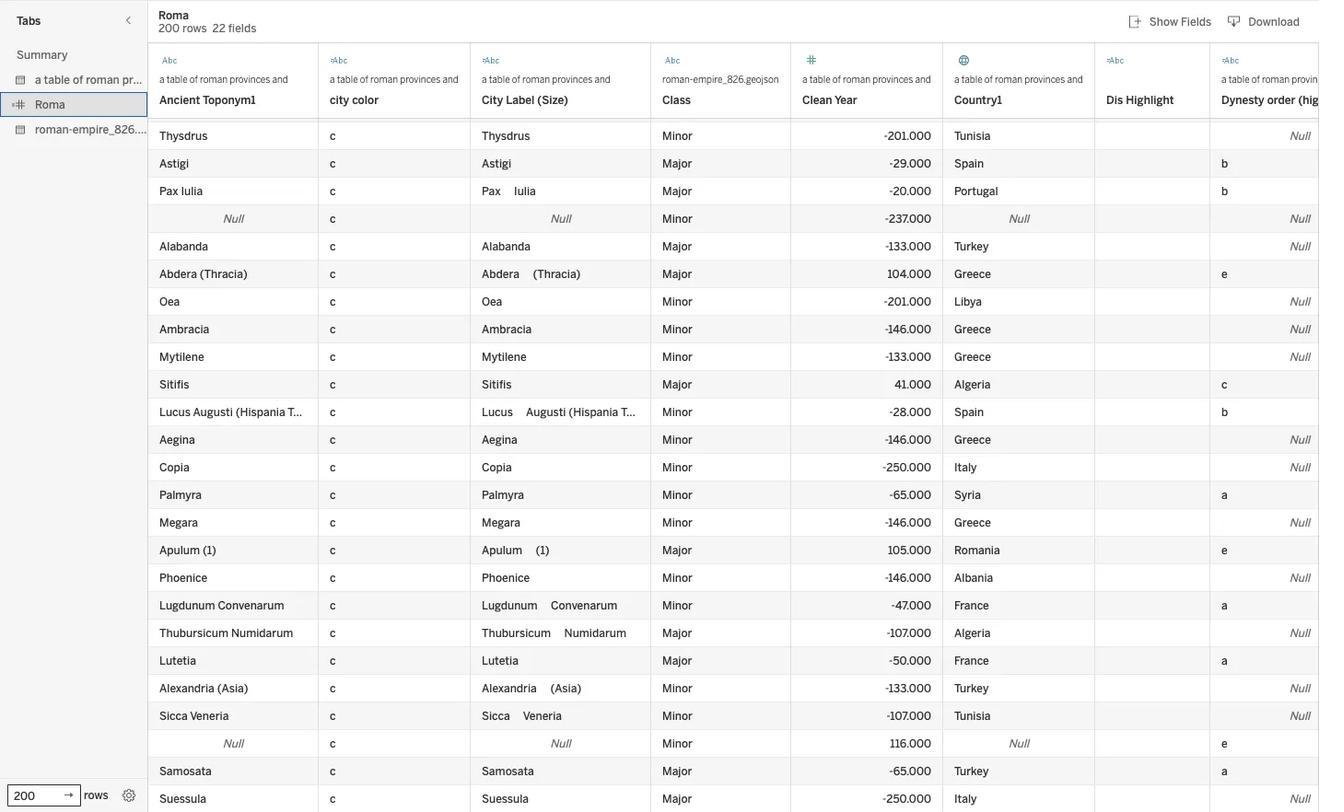 Task type: vqa. For each thing, say whether or not it's contained in the screenshot.


Task type: describe. For each thing, give the bounding box(es) containing it.
alexandria     (asia)
[[482, 683, 582, 696]]

133.000 for mytilene
[[889, 351, 932, 364]]

table down geographic image
[[962, 74, 983, 85]]

250.000 for minor
[[887, 461, 932, 475]]

row group containing thysdrus
[[148, 0, 1320, 150]]

(size)
[[538, 94, 568, 107]]

a table of roman provinces and for country1
[[955, 74, 1084, 85]]

50.000
[[893, 655, 932, 668]]

albania
[[955, 572, 994, 585]]

row containing thysdrus
[[148, 123, 1320, 150]]

-146.000 for aegina
[[885, 434, 932, 447]]

lugdunum convenarum
[[159, 600, 284, 613]]

dis highlight
[[1107, 94, 1175, 107]]

3 minor from the top
[[663, 295, 693, 309]]

41.000
[[895, 378, 932, 392]]

10 minor from the top
[[663, 517, 693, 530]]

b for -28.000
[[1222, 406, 1229, 419]]

tunisia for 107.000
[[955, 710, 991, 724]]

apulum for apulum     (1)
[[482, 544, 523, 558]]

roman inside a table of roman provinc dynesty order (high
[[1263, 74, 1290, 85]]

roman up country1
[[996, 74, 1023, 85]]

-146.000 for ambracia
[[885, 323, 932, 336]]

city color
[[330, 94, 379, 107]]

- for thysdrus
[[884, 129, 888, 143]]

tabs
[[17, 14, 41, 27]]

roma for roma
[[35, 98, 65, 111]]

row containing suessula
[[148, 786, 1320, 813]]

row containing lugdunum convenarum
[[148, 593, 1320, 620]]

roman up year
[[843, 74, 871, 85]]

a table of roman provinces and for clean year
[[803, 74, 932, 85]]

lucus augusti (hispania tarraconensis)
[[159, 406, 365, 419]]

2 ambracia from the left
[[482, 323, 532, 336]]

lugdunum     convenarum
[[482, 600, 618, 613]]

-65.000 for 116.000
[[890, 765, 932, 779]]

major for suessula
[[663, 793, 693, 806]]

-28.000
[[890, 406, 932, 419]]

a table of roman provinces and city label (size)
[[482, 74, 611, 107]]

sicca veneria
[[159, 710, 229, 724]]

a inside a table of roman provinces and  table element
[[35, 73, 41, 86]]

provinc
[[1292, 74, 1320, 85]]

-65.000 for -250.000
[[890, 489, 932, 502]]

6 cell from the left
[[944, 95, 1096, 123]]

2 oea from the left
[[482, 295, 503, 309]]

(1) for apulum (1)
[[203, 544, 216, 558]]

1 palmyra from the left
[[159, 489, 202, 502]]

14 minor from the top
[[663, 710, 693, 724]]

tarraconensis) for lucus     augusti (hispania tarraconensis)
[[621, 406, 698, 419]]

1 cell from the left
[[148, 95, 319, 123]]

provinces inside a table of roman provinces and ancient toponym1
[[230, 74, 270, 85]]

label
[[506, 94, 535, 107]]

8 minor from the top
[[663, 461, 693, 475]]

(1) for apulum     (1)
[[536, 544, 550, 558]]

row containing lutetia
[[148, 648, 1320, 676]]

2 cell from the left
[[319, 95, 471, 123]]

major for lutetia
[[663, 655, 693, 668]]

row containing phoenice
[[148, 565, 1320, 593]]

empire_826.geojson inside row group
[[73, 123, 178, 136]]

- for lucus     augusti (hispania tarraconensis)
[[890, 406, 894, 419]]

1 thysdrus from the left
[[159, 129, 208, 143]]

1 suessula from the left
[[159, 793, 206, 806]]

row containing ambracia
[[148, 316, 1320, 344]]

2 samosata from the left
[[482, 765, 534, 779]]

of inside a table of roman provinces and city label (size)
[[512, 74, 521, 85]]

- for lutetia
[[890, 655, 893, 668]]

- for astigi
[[890, 157, 894, 171]]

row group containing astigi
[[148, 150, 1320, 427]]

geographic image
[[955, 52, 973, 70]]

thubursicum     numidarum
[[482, 627, 627, 641]]

1 minor from the top
[[663, 129, 693, 143]]

1 astigi from the left
[[159, 157, 189, 171]]

color
[[352, 94, 379, 107]]

dynesty
[[1222, 94, 1265, 107]]

roma field table element
[[0, 92, 147, 117]]

2 copia from the left
[[482, 461, 512, 475]]

2 aegina from the left
[[482, 434, 518, 447]]

-201.000 for tunisia
[[884, 129, 932, 143]]

- for alexandria     (asia)
[[886, 683, 889, 696]]

2 suessula from the left
[[482, 793, 529, 806]]

france for 50.000
[[955, 655, 990, 668]]

4 string image from the left
[[1107, 52, 1125, 70]]

15 minor from the top
[[663, 738, 693, 751]]

22
[[213, 22, 226, 35]]

1 samosata from the left
[[159, 765, 212, 779]]

ancient
[[159, 94, 200, 107]]

- for palmyra
[[890, 489, 894, 502]]

alexandria for alexandria (asia)
[[159, 683, 215, 696]]

-50.000
[[890, 655, 932, 668]]

row containing aegina
[[148, 427, 1320, 454]]

greece for ambracia
[[955, 323, 992, 336]]

1 phoenice from the left
[[159, 572, 208, 585]]

major for sitifis
[[663, 378, 693, 392]]

portugal
[[955, 185, 999, 198]]

table inside a table of roman provinces and city label (size)
[[489, 74, 510, 85]]

order
[[1268, 94, 1296, 107]]

1 string image from the left
[[159, 52, 178, 70]]

row group containing aegina
[[148, 427, 1320, 703]]

-47.000
[[892, 600, 932, 613]]

turkey for alabanda
[[955, 240, 989, 253]]

-201.000 for libya
[[884, 295, 932, 309]]

116.000
[[891, 738, 932, 751]]

3 e from the top
[[1222, 738, 1228, 751]]

row containing samosata
[[148, 759, 1320, 786]]

3 string image from the left
[[663, 52, 681, 70]]

row containing copia
[[148, 454, 1320, 482]]

200
[[159, 22, 180, 35]]

4 cell from the left
[[652, 95, 792, 123]]

11 minor from the top
[[663, 572, 693, 585]]

-237.000
[[886, 212, 932, 226]]

2 string image from the left
[[1222, 52, 1241, 70]]

2 megara from the left
[[482, 517, 521, 530]]

city
[[330, 94, 349, 107]]

5 row from the top
[[148, 206, 1320, 233]]

tunisia for 201.000
[[955, 129, 991, 143]]

of up 'color'
[[360, 74, 369, 85]]

clean year
[[803, 94, 858, 107]]

5 minor from the top
[[663, 351, 693, 364]]

1 copia from the left
[[159, 461, 189, 475]]

iulia for pax iulia
[[181, 185, 203, 198]]

107.000 for tunisia
[[891, 710, 932, 724]]

dis
[[1107, 94, 1124, 107]]

row containing lucus augusti (hispania tarraconensis)
[[148, 399, 1320, 427]]

table down number icon on the top of page
[[810, 74, 831, 85]]

view data table grid
[[148, 0, 1320, 813]]

major for apulum     (1)
[[663, 544, 693, 558]]

roman inside a table of roman provinces and ancient toponym1
[[200, 74, 228, 85]]

number image
[[803, 52, 821, 70]]

row containing pax iulia
[[148, 178, 1320, 206]]

1 vertical spatial rows
[[84, 789, 108, 803]]

1 oea from the left
[[159, 295, 180, 309]]

(asia) for alexandria (asia)
[[217, 683, 248, 696]]

major for thubursicum     numidarum
[[663, 627, 693, 641]]

2 sitifis from the left
[[482, 378, 512, 392]]

a table of roman provinces and inside row group
[[35, 73, 195, 86]]

and inside row group
[[175, 73, 195, 86]]

- for ambracia
[[885, 323, 889, 336]]

abdera for abdera (thracia)
[[159, 268, 197, 281]]

major for samosata
[[663, 765, 693, 779]]

- for lugdunum     convenarum
[[892, 600, 896, 613]]

syria
[[955, 489, 982, 502]]

47.000
[[896, 600, 932, 613]]

summary table element
[[0, 42, 147, 67]]

a inside a table of roman provinces and city label (size)
[[482, 74, 487, 85]]

201.000 for libya
[[888, 295, 932, 309]]

show
[[1150, 15, 1179, 28]]

2 phoenice from the left
[[482, 572, 530, 585]]

roman-empire_826.geojson inside "view data table" 'grid'
[[663, 74, 779, 85]]

3 cell from the left
[[471, 95, 652, 123]]

lucus     augusti (hispania tarraconensis)
[[482, 406, 698, 419]]

5 cell from the left
[[792, 95, 944, 123]]

abdera (thracia)
[[159, 268, 248, 281]]

greece for mytilene
[[955, 351, 992, 364]]

algeria for -107.000
[[955, 627, 991, 641]]

- for samosata
[[890, 765, 894, 779]]

greece for aegina
[[955, 434, 992, 447]]

2 string image from the left
[[482, 52, 500, 70]]

empire_826.geojson inside "view data table" 'grid'
[[694, 74, 779, 85]]

sicca     veneria
[[482, 710, 562, 724]]

b for -20.000
[[1222, 185, 1229, 198]]

turkey for alexandria     (asia)
[[955, 683, 989, 696]]

spain for 28.000
[[955, 406, 984, 419]]

lucus for lucus augusti (hispania tarraconensis)
[[159, 406, 191, 419]]

spain for 29.000
[[955, 157, 984, 171]]

-133.000 for alabanda
[[886, 240, 932, 253]]

table inside a table of roman provinces and ancient toponym1
[[167, 74, 188, 85]]

lucus for lucus     augusti (hispania tarraconensis)
[[482, 406, 513, 419]]

12 minor from the top
[[663, 600, 693, 613]]

a table of roman provinc dynesty order (high
[[1222, 74, 1320, 107]]

lugdunum for lugdunum     convenarum
[[482, 600, 538, 613]]

rows text field
[[7, 785, 81, 807]]

2 lutetia from the left
[[482, 655, 519, 668]]

row containing oea
[[148, 288, 1320, 316]]

(asia) for alexandria     (asia)
[[551, 683, 582, 696]]

numidarum for thubursicum numidarum
[[231, 627, 293, 641]]

thubursicum numidarum
[[159, 627, 293, 641]]

133.000 for alexandria     (asia)
[[889, 683, 932, 696]]

2 alabanda from the left
[[482, 240, 531, 253]]

2 mytilene from the left
[[482, 351, 527, 364]]

9 minor from the top
[[663, 489, 693, 502]]

table up city color
[[337, 74, 358, 85]]

-250.000 for minor
[[883, 461, 932, 475]]

-20.000
[[890, 185, 932, 198]]

8 cell from the left
[[1211, 95, 1320, 123]]

roman- inside "view data table" 'grid'
[[663, 74, 694, 85]]

roma for roma 200 rows  22 fields
[[159, 8, 189, 22]]

146.000 for phoenice
[[889, 572, 932, 585]]

2 palmyra from the left
[[482, 489, 525, 502]]

france for 47.000
[[955, 600, 990, 613]]

table inside a table of roman provinc dynesty order (high
[[1229, 74, 1250, 85]]

4 minor from the top
[[663, 323, 693, 336]]

- for thubursicum     numidarum
[[887, 627, 891, 641]]

provinces inside a table of roman provinces and city label (size)
[[552, 74, 593, 85]]



Task type: locate. For each thing, give the bounding box(es) containing it.
roma left 22
[[159, 8, 189, 22]]

year
[[835, 94, 858, 107]]

italy for major
[[955, 793, 978, 806]]

lutetia
[[159, 655, 196, 668], [482, 655, 519, 668]]

0 horizontal spatial megara
[[159, 517, 198, 530]]

2 numidarum from the left
[[565, 627, 627, 641]]

tarraconensis) for lucus augusti (hispania tarraconensis)
[[288, 406, 365, 419]]

146.000 for aegina
[[889, 434, 932, 447]]

2 vertical spatial e
[[1222, 738, 1228, 751]]

abdera     (thracia)
[[482, 268, 581, 281]]

2 algeria from the top
[[955, 627, 991, 641]]

lugdunum for lugdunum convenarum
[[159, 600, 215, 613]]

ambracia down abdera (thracia)
[[159, 323, 209, 336]]

-65.000 up 105.000
[[890, 489, 932, 502]]

1 horizontal spatial suessula
[[482, 793, 529, 806]]

(asia)
[[217, 683, 248, 696], [551, 683, 582, 696]]

row containing astigi
[[148, 150, 1320, 178]]

1 horizontal spatial ambracia
[[482, 323, 532, 336]]

of up clean year at the right top of the page
[[833, 74, 841, 85]]

1 row from the top
[[148, 95, 1320, 123]]

and inside a table of roman provinces and city label (size)
[[595, 74, 611, 85]]

2 -65.000 from the top
[[890, 765, 932, 779]]

0 vertical spatial algeria
[[955, 378, 991, 392]]

france
[[955, 600, 990, 613], [955, 655, 990, 668]]

0 vertical spatial 133.000
[[889, 240, 932, 253]]

107.000 for algeria
[[891, 627, 932, 641]]

0 horizontal spatial apulum
[[159, 544, 200, 558]]

convenarum for lugdunum     convenarum
[[551, 600, 618, 613]]

alexandria (asia)
[[159, 683, 248, 696]]

iulia up abdera (thracia)
[[181, 185, 203, 198]]

algeria down albania on the bottom right
[[955, 627, 991, 641]]

65.000 up 105.000
[[894, 489, 932, 502]]

16 row from the top
[[148, 510, 1320, 537]]

1 major from the top
[[663, 157, 693, 171]]

numidarum down "lugdunum convenarum"
[[231, 627, 293, 641]]

1 vertical spatial 201.000
[[888, 295, 932, 309]]

201.000 down 104.000
[[888, 295, 932, 309]]

palmyra up apulum     (1)
[[482, 489, 525, 502]]

a table of roman provinces and up 'color'
[[330, 74, 459, 85]]

alexandria up sicca     veneria
[[482, 683, 537, 696]]

1 horizontal spatial convenarum
[[551, 600, 618, 613]]

0 horizontal spatial roma
[[35, 98, 65, 111]]

29.000
[[894, 157, 932, 171]]

0 vertical spatial 250.000
[[887, 461, 932, 475]]

0 vertical spatial 107.000
[[891, 627, 932, 641]]

major for pax     iulia
[[663, 185, 693, 198]]

4 -146.000 from the top
[[885, 572, 932, 585]]

133.000 for alabanda
[[889, 240, 932, 253]]

0 vertical spatial roma
[[159, 8, 189, 22]]

roman up order
[[1263, 74, 1290, 85]]

1 horizontal spatial alabanda
[[482, 240, 531, 253]]

roman up label
[[523, 74, 550, 85]]

1 horizontal spatial pax
[[482, 185, 501, 198]]

1 107.000 from the top
[[891, 627, 932, 641]]

0 vertical spatial -65.000
[[890, 489, 932, 502]]

4 major from the top
[[663, 268, 693, 281]]

a table of roman provinces and  table element
[[0, 67, 195, 92]]

thubursicum down "lugdunum convenarum"
[[159, 627, 229, 641]]

1 lutetia from the left
[[159, 655, 196, 668]]

1 mytilene from the left
[[159, 351, 204, 364]]

major for alabanda
[[663, 240, 693, 253]]

of inside a table of roman provinc dynesty order (high
[[1252, 74, 1261, 85]]

toponym1
[[203, 94, 256, 107]]

2 lugdunum from the left
[[482, 600, 538, 613]]

clean
[[803, 94, 833, 107]]

country1
[[955, 94, 1003, 107]]

-250.000 for major
[[883, 793, 932, 806]]

-201.000 down 104.000
[[884, 295, 932, 309]]

roma 200 rows  22 fields
[[159, 8, 257, 35]]

sicca
[[159, 710, 188, 724], [482, 710, 510, 724]]

104.000
[[888, 268, 932, 281]]

146.000 down 105.000
[[889, 572, 932, 585]]

1 vertical spatial empire_826.geojson
[[73, 123, 178, 136]]

201.000 up -29.000
[[888, 129, 932, 143]]

row containing sicca veneria
[[148, 703, 1320, 731]]

- for suessula
[[883, 793, 887, 806]]

1 horizontal spatial numidarum
[[565, 627, 627, 641]]

(1)
[[203, 544, 216, 558], [536, 544, 550, 558]]

romania
[[955, 544, 1001, 558]]

20.000
[[894, 185, 932, 198]]

0 vertical spatial -250.000
[[883, 461, 932, 475]]

2 146.000 from the top
[[889, 434, 932, 447]]

roma inside "roma 200 rows  22 fields"
[[159, 8, 189, 22]]

1 horizontal spatial tarraconensis)
[[621, 406, 698, 419]]

algeria for 41.000
[[955, 378, 991, 392]]

1 horizontal spatial thubursicum
[[482, 627, 551, 641]]

veneria for sicca     veneria
[[523, 710, 562, 724]]

4 greece from the top
[[955, 434, 992, 447]]

apulum up lugdunum     convenarum
[[482, 544, 523, 558]]

row containing abdera (thracia)
[[148, 261, 1320, 288]]

pax for pax iulia
[[159, 185, 178, 198]]

-107.000
[[887, 627, 932, 641], [887, 710, 932, 724]]

(thracia)
[[200, 268, 248, 281], [533, 268, 581, 281]]

19 row from the top
[[148, 593, 1320, 620]]

1 horizontal spatial palmyra
[[482, 489, 525, 502]]

- for alabanda
[[886, 240, 889, 253]]

apulum     (1)
[[482, 544, 550, 558]]

2 -146.000 from the top
[[885, 434, 932, 447]]

thubursicum for thubursicum     numidarum
[[482, 627, 551, 641]]

146.000 down 104.000
[[889, 323, 932, 336]]

-201.000 up -29.000
[[884, 129, 932, 143]]

megara
[[159, 517, 198, 530], [482, 517, 521, 530]]

1 horizontal spatial (asia)
[[551, 683, 582, 696]]

tunisia
[[955, 129, 991, 143], [955, 710, 991, 724]]

65.000 down the 116.000
[[894, 765, 932, 779]]

2 133.000 from the top
[[889, 351, 932, 364]]

0 horizontal spatial numidarum
[[231, 627, 293, 641]]

mytilene
[[159, 351, 204, 364], [482, 351, 527, 364]]

24 row from the top
[[148, 731, 1320, 759]]

-107.000 for algeria
[[887, 627, 932, 641]]

65.000
[[894, 489, 932, 502], [894, 765, 932, 779]]

133.000
[[889, 240, 932, 253], [889, 351, 932, 364], [889, 683, 932, 696]]

highlight
[[1127, 94, 1175, 107]]

0 horizontal spatial lugdunum
[[159, 600, 215, 613]]

1 vertical spatial roma
[[35, 98, 65, 111]]

2 italy from the top
[[955, 793, 978, 806]]

1 numidarum from the left
[[231, 627, 293, 641]]

0 horizontal spatial mytilene
[[159, 351, 204, 364]]

0 horizontal spatial phoenice
[[159, 572, 208, 585]]

0 horizontal spatial rows
[[84, 789, 108, 803]]

1 apulum from the left
[[159, 544, 200, 558]]

mytilene down abdera     (thracia)
[[482, 351, 527, 364]]

3 146.000 from the top
[[889, 517, 932, 530]]

7 cell from the left
[[1096, 95, 1211, 123]]

-29.000
[[890, 157, 932, 171]]

1 horizontal spatial apulum
[[482, 544, 523, 558]]

(thracia) for abdera (thracia)
[[200, 268, 248, 281]]

25 row from the top
[[148, 759, 1320, 786]]

18 row from the top
[[148, 565, 1320, 593]]

1 horizontal spatial lucus
[[482, 406, 513, 419]]

a table of roman provinces and for city color
[[330, 74, 459, 85]]

1 tarraconensis) from the left
[[288, 406, 365, 419]]

veneria
[[190, 710, 229, 724], [523, 710, 562, 724]]

3 133.000 from the top
[[889, 683, 932, 696]]

14 row from the top
[[148, 454, 1320, 482]]

row group containing summary
[[0, 42, 195, 142]]

250.000 down the 116.000
[[887, 793, 932, 806]]

1 vertical spatial 250.000
[[887, 793, 932, 806]]

iulia
[[181, 185, 203, 198], [514, 185, 536, 198]]

thysdrus down city
[[482, 129, 530, 143]]

1 horizontal spatial thysdrus
[[482, 129, 530, 143]]

ambracia down abdera     (thracia)
[[482, 323, 532, 336]]

apulum
[[159, 544, 200, 558], [482, 544, 523, 558]]

-107.000 up -50.000
[[887, 627, 932, 641]]

roman- inside roman-empire_826.geojson table element
[[35, 123, 73, 136]]

-
[[884, 129, 888, 143], [890, 157, 894, 171], [890, 185, 894, 198], [886, 212, 889, 226], [886, 240, 889, 253], [884, 295, 888, 309], [885, 323, 889, 336], [886, 351, 889, 364], [890, 406, 894, 419], [885, 434, 889, 447], [883, 461, 887, 475], [890, 489, 894, 502], [885, 517, 889, 530], [885, 572, 889, 585], [892, 600, 896, 613], [887, 627, 891, 641], [890, 655, 893, 668], [886, 683, 889, 696], [887, 710, 891, 724], [890, 765, 894, 779], [883, 793, 887, 806]]

-133.000 down -237.000
[[886, 240, 932, 253]]

1 string image from the left
[[330, 52, 348, 70]]

0 horizontal spatial thubursicum
[[159, 627, 229, 641]]

1 vertical spatial france
[[955, 655, 990, 668]]

1 horizontal spatial phoenice
[[482, 572, 530, 585]]

0 horizontal spatial alabanda
[[159, 240, 208, 253]]

alabanda
[[159, 240, 208, 253], [482, 240, 531, 253]]

libya
[[955, 295, 982, 309]]

of down summary table element
[[73, 73, 83, 86]]

roman-
[[663, 74, 694, 85], [35, 123, 73, 136]]

2 apulum from the left
[[482, 544, 523, 558]]

- for pax     iulia
[[890, 185, 894, 198]]

0 vertical spatial roman-
[[663, 74, 694, 85]]

65.000 for 250.000
[[894, 765, 932, 779]]

b for -29.000
[[1222, 157, 1229, 171]]

apulum up "lugdunum convenarum"
[[159, 544, 200, 558]]

10 row from the top
[[148, 344, 1320, 371]]

1 horizontal spatial (1)
[[536, 544, 550, 558]]

of up the dynesty
[[1252, 74, 1261, 85]]

9 row from the top
[[148, 316, 1320, 344]]

apulum for apulum (1)
[[159, 544, 200, 558]]

oea down abdera (thracia)
[[159, 295, 180, 309]]

1 vertical spatial tunisia
[[955, 710, 991, 724]]

roman-empire_826.geojson table element
[[0, 117, 178, 142]]

7 major from the top
[[663, 627, 693, 641]]

1 vertical spatial 133.000
[[889, 351, 932, 364]]

13 minor from the top
[[663, 683, 693, 696]]

sicca down the alexandria     (asia)
[[482, 710, 510, 724]]

1 horizontal spatial string image
[[1222, 52, 1241, 70]]

237.000
[[889, 212, 932, 226]]

convenarum for lugdunum convenarum
[[218, 600, 284, 613]]

greece for megara
[[955, 517, 992, 530]]

string image
[[159, 52, 178, 70], [1222, 52, 1241, 70]]

1 sitifis from the left
[[159, 378, 189, 392]]

- for phoenice
[[885, 572, 889, 585]]

of up country1
[[985, 74, 993, 85]]

row group
[[148, 0, 1320, 150], [0, 42, 195, 142], [148, 150, 1320, 427], [148, 427, 1320, 703], [148, 703, 1320, 813]]

c
[[330, 129, 336, 143], [330, 157, 336, 171], [330, 185, 336, 198], [330, 212, 336, 226], [330, 240, 336, 253], [330, 268, 336, 281], [330, 295, 336, 309], [330, 323, 336, 336], [330, 351, 336, 364], [330, 378, 336, 392], [1222, 378, 1228, 392], [330, 406, 336, 419], [330, 434, 336, 447], [330, 461, 336, 475], [330, 489, 336, 502], [330, 517, 336, 530], [330, 544, 336, 558], [330, 572, 336, 585], [330, 600, 336, 613], [330, 627, 336, 641], [330, 655, 336, 668], [330, 683, 336, 696], [330, 710, 336, 724], [330, 738, 336, 751], [330, 765, 336, 779], [330, 793, 336, 806]]

mytilene down abdera (thracia)
[[159, 351, 204, 364]]

2 veneria from the left
[[523, 710, 562, 724]]

italy
[[955, 461, 978, 475], [955, 793, 978, 806]]

abdera
[[159, 268, 197, 281], [482, 268, 520, 281]]

6 minor from the top
[[663, 406, 693, 419]]

pax up abdera (thracia)
[[159, 185, 178, 198]]

lutetia up the alexandria (asia)
[[159, 655, 196, 668]]

megara up apulum     (1)
[[482, 517, 521, 530]]

1 horizontal spatial sitifis
[[482, 378, 512, 392]]

1 italy from the top
[[955, 461, 978, 475]]

iulia for pax     iulia
[[514, 185, 536, 198]]

apulum (1)
[[159, 544, 216, 558]]

-250.000 down the -28.000
[[883, 461, 932, 475]]

2 major from the top
[[663, 185, 693, 198]]

2 -201.000 from the top
[[884, 295, 932, 309]]

of up label
[[512, 74, 521, 85]]

row containing alabanda
[[148, 233, 1320, 261]]

(hispania for lucus     augusti (hispania tarraconensis)
[[569, 406, 619, 419]]

1 -250.000 from the top
[[883, 461, 932, 475]]

city
[[482, 94, 503, 107]]

1 horizontal spatial empire_826.geojson
[[694, 74, 779, 85]]

0 vertical spatial roman-empire_826.geojson
[[663, 74, 779, 85]]

1 abdera from the left
[[159, 268, 197, 281]]

8 row from the top
[[148, 288, 1320, 316]]

roman
[[86, 73, 120, 86], [200, 74, 228, 85], [371, 74, 398, 85], [523, 74, 550, 85], [843, 74, 871, 85], [996, 74, 1023, 85], [1263, 74, 1290, 85]]

1 iulia from the left
[[181, 185, 203, 198]]

1 horizontal spatial aegina
[[482, 434, 518, 447]]

a table of roman provinces and
[[35, 73, 195, 86], [330, 74, 459, 85], [803, 74, 932, 85], [955, 74, 1084, 85]]

1 -201.000 from the top
[[884, 129, 932, 143]]

0 vertical spatial france
[[955, 600, 990, 613]]

convenarum up the thubursicum numidarum
[[218, 600, 284, 613]]

row containing alexandria (asia)
[[148, 676, 1320, 703]]

107.000 up the 116.000
[[891, 710, 932, 724]]

aegina
[[159, 434, 195, 447], [482, 434, 518, 447]]

0 horizontal spatial roman-empire_826.geojson
[[35, 123, 178, 136]]

row containing apulum (1)
[[148, 537, 1320, 565]]

spain right 28.000 on the right
[[955, 406, 984, 419]]

pax down city
[[482, 185, 501, 198]]

suessula
[[159, 793, 206, 806], [482, 793, 529, 806]]

21 row from the top
[[148, 648, 1320, 676]]

oea down abdera     (thracia)
[[482, 295, 503, 309]]

0 vertical spatial 65.000
[[894, 489, 932, 502]]

italy for minor
[[955, 461, 978, 475]]

phoenice down apulum     (1)
[[482, 572, 530, 585]]

1 vertical spatial roman-empire_826.geojson
[[35, 123, 178, 136]]

0 horizontal spatial alexandria
[[159, 683, 215, 696]]

(asia) up sicca veneria on the bottom of page
[[217, 683, 248, 696]]

- for null
[[886, 212, 889, 226]]

0 horizontal spatial (thracia)
[[200, 268, 248, 281]]

roman up toponym1
[[200, 74, 228, 85]]

1 horizontal spatial mytilene
[[482, 351, 527, 364]]

astigi
[[159, 157, 189, 171], [482, 157, 512, 171]]

1 horizontal spatial roman-
[[663, 74, 694, 85]]

roman inside row group
[[86, 73, 120, 86]]

of inside a table of roman provinces and ancient toponym1
[[190, 74, 198, 85]]

0 horizontal spatial aegina
[[159, 434, 195, 447]]

phoenice
[[159, 572, 208, 585], [482, 572, 530, 585]]

table up the dynesty
[[1229, 74, 1250, 85]]

pax iulia
[[159, 185, 203, 198]]

250.000 for major
[[887, 793, 932, 806]]

1 vertical spatial e
[[1222, 544, 1228, 558]]

1 horizontal spatial megara
[[482, 517, 521, 530]]

0 vertical spatial -107.000
[[887, 627, 932, 641]]

spain up portugal
[[955, 157, 984, 171]]

-133.000 down -50.000
[[886, 683, 932, 696]]

numidarum down lugdunum     convenarum
[[565, 627, 627, 641]]

show fields
[[1150, 15, 1212, 28]]

row
[[148, 95, 1320, 123], [148, 123, 1320, 150], [148, 150, 1320, 178], [148, 178, 1320, 206], [148, 206, 1320, 233], [148, 233, 1320, 261], [148, 261, 1320, 288], [148, 288, 1320, 316], [148, 316, 1320, 344], [148, 344, 1320, 371], [148, 371, 1320, 399], [148, 399, 1320, 427], [148, 427, 1320, 454], [148, 454, 1320, 482], [148, 482, 1320, 510], [148, 510, 1320, 537], [148, 537, 1320, 565], [148, 565, 1320, 593], [148, 593, 1320, 620], [148, 620, 1320, 648], [148, 648, 1320, 676], [148, 676, 1320, 703], [148, 703, 1320, 731], [148, 731, 1320, 759], [148, 759, 1320, 786], [148, 786, 1320, 813]]

pax     iulia
[[482, 185, 536, 198]]

and inside a table of roman provinces and ancient toponym1
[[272, 74, 288, 85]]

roman- up class
[[663, 74, 694, 85]]

146.000
[[889, 323, 932, 336], [889, 434, 932, 447], [889, 517, 932, 530], [889, 572, 932, 585]]

lugdunum up the thubursicum numidarum
[[159, 600, 215, 613]]

105.000
[[888, 544, 932, 558]]

-146.000 up 105.000
[[885, 517, 932, 530]]

2 -107.000 from the top
[[887, 710, 932, 724]]

-65.000
[[890, 489, 932, 502], [890, 765, 932, 779]]

row containing mytilene
[[148, 344, 1320, 371]]

1 (1) from the left
[[203, 544, 216, 558]]

1 lucus from the left
[[159, 406, 191, 419]]

lucus
[[159, 406, 191, 419], [482, 406, 513, 419]]

28.000
[[894, 406, 932, 419]]

1 megara from the left
[[159, 517, 198, 530]]

roman-empire_826.geojson inside row group
[[35, 123, 178, 136]]

a inside a table of roman provinces and ancient toponym1
[[159, 74, 164, 85]]

1 greece from the top
[[955, 268, 992, 281]]

133.000 down 237.000
[[889, 240, 932, 253]]

1 horizontal spatial sicca
[[482, 710, 510, 724]]

suessula down sicca veneria on the bottom of page
[[159, 793, 206, 806]]

roman-empire_826.geojson down roma field table element
[[35, 123, 178, 136]]

astigi up the pax iulia
[[159, 157, 189, 171]]

provinces
[[122, 73, 172, 86], [230, 74, 270, 85], [400, 74, 441, 85], [552, 74, 593, 85], [873, 74, 914, 85], [1025, 74, 1066, 85]]

2 65.000 from the top
[[894, 765, 932, 779]]

pax for pax     iulia
[[482, 185, 501, 198]]

7 minor from the top
[[663, 434, 693, 447]]

row containing thubursicum numidarum
[[148, 620, 1320, 648]]

roman-empire_826.geojson up class
[[663, 74, 779, 85]]

0 horizontal spatial (asia)
[[217, 683, 248, 696]]

1 vertical spatial -250.000
[[883, 793, 932, 806]]

1 vertical spatial b
[[1222, 185, 1229, 198]]

65.000 for 146.000
[[894, 489, 932, 502]]

0 horizontal spatial convenarum
[[218, 600, 284, 613]]

- for sicca     veneria
[[887, 710, 891, 724]]

107.000 up -50.000
[[891, 627, 932, 641]]

20 row from the top
[[148, 620, 1320, 648]]

thysdrus
[[159, 129, 208, 143], [482, 129, 530, 143]]

abdera for abdera     (thracia)
[[482, 268, 520, 281]]

table down summary
[[44, 73, 70, 86]]

1 horizontal spatial roman-empire_826.geojson
[[663, 74, 779, 85]]

roman inside a table of roman provinces and city label (size)
[[523, 74, 550, 85]]

(1) up "lugdunum convenarum"
[[203, 544, 216, 558]]

17 row from the top
[[148, 537, 1320, 565]]

0 vertical spatial rows
[[183, 22, 207, 35]]

-146.000
[[885, 323, 932, 336], [885, 434, 932, 447], [885, 517, 932, 530], [885, 572, 932, 585]]

-201.000
[[884, 129, 932, 143], [884, 295, 932, 309]]

roma
[[159, 8, 189, 22], [35, 98, 65, 111]]

(high
[[1299, 94, 1320, 107]]

roma inside row group
[[35, 98, 65, 111]]

copia
[[159, 461, 189, 475], [482, 461, 512, 475]]

0 horizontal spatial thysdrus
[[159, 129, 208, 143]]

1 vertical spatial 107.000
[[891, 710, 932, 724]]

roma up roman-empire_826.geojson table element
[[35, 98, 65, 111]]

of inside row group
[[73, 73, 83, 86]]

-133.000 up 41.000 in the right top of the page
[[886, 351, 932, 364]]

1 horizontal spatial copia
[[482, 461, 512, 475]]

row containing palmyra
[[148, 482, 1320, 510]]

-107.000 up the 116.000
[[887, 710, 932, 724]]

phoenice down the apulum (1)
[[159, 572, 208, 585]]

of
[[73, 73, 83, 86], [190, 74, 198, 85], [360, 74, 369, 85], [512, 74, 521, 85], [833, 74, 841, 85], [985, 74, 993, 85], [1252, 74, 1261, 85]]

suessula down sicca     veneria
[[482, 793, 529, 806]]

0 horizontal spatial sitifis
[[159, 378, 189, 392]]

1 vertical spatial italy
[[955, 793, 978, 806]]

turkey for samosata
[[955, 765, 989, 779]]

9 major from the top
[[663, 765, 693, 779]]

1 alabanda from the left
[[159, 240, 208, 253]]

1 horizontal spatial roma
[[159, 8, 189, 22]]

algeria
[[955, 378, 991, 392], [955, 627, 991, 641]]

cell
[[148, 95, 319, 123], [319, 95, 471, 123], [471, 95, 652, 123], [652, 95, 792, 123], [792, 95, 944, 123], [944, 95, 1096, 123], [1096, 95, 1211, 123], [1211, 95, 1320, 123]]

roman up 'color'
[[371, 74, 398, 85]]

thubursicum for thubursicum numidarum
[[159, 627, 229, 641]]

1 aegina from the left
[[159, 434, 195, 447]]

a inside a table of roman provinc dynesty order (high
[[1222, 74, 1227, 85]]

1 146.000 from the top
[[889, 323, 932, 336]]

empire_826.geojson
[[694, 74, 779, 85], [73, 123, 178, 136]]

0 horizontal spatial samosata
[[159, 765, 212, 779]]

string image down 200
[[159, 52, 178, 70]]

2 iulia from the left
[[514, 185, 536, 198]]

1 horizontal spatial veneria
[[523, 710, 562, 724]]

and
[[175, 73, 195, 86], [272, 74, 288, 85], [443, 74, 459, 85], [595, 74, 611, 85], [916, 74, 932, 85], [1068, 74, 1084, 85]]

- for copia
[[883, 461, 887, 475]]

e
[[1222, 268, 1228, 281], [1222, 544, 1228, 558], [1222, 738, 1228, 751]]

-250.000
[[883, 461, 932, 475], [883, 793, 932, 806]]

1 65.000 from the top
[[894, 489, 932, 502]]

samosata
[[159, 765, 212, 779], [482, 765, 534, 779]]

(thracia) for abdera     (thracia)
[[533, 268, 581, 281]]

1 (asia) from the left
[[217, 683, 248, 696]]

astigi up pax     iulia
[[482, 157, 512, 171]]

-146.000 for megara
[[885, 517, 932, 530]]

2 -250.000 from the top
[[883, 793, 932, 806]]

turkey
[[955, 240, 989, 253], [955, 683, 989, 696], [955, 765, 989, 779]]

alabanda up abdera (thracia)
[[159, 240, 208, 253]]

rows inside "roma 200 rows  22 fields"
[[183, 22, 207, 35]]

0 horizontal spatial (1)
[[203, 544, 216, 558]]

show fields button
[[1122, 10, 1221, 34]]

provinces inside row group
[[122, 73, 172, 86]]

3 turkey from the top
[[955, 765, 989, 779]]

5 major from the top
[[663, 378, 693, 392]]

1 vertical spatial algeria
[[955, 627, 991, 641]]

a table of roman provinces and ancient toponym1
[[159, 74, 288, 107]]

0 vertical spatial -133.000
[[886, 240, 932, 253]]

201.000 for tunisia
[[888, 129, 932, 143]]

1 horizontal spatial (hispania
[[569, 406, 619, 419]]

1 thubursicum from the left
[[159, 627, 229, 641]]

b
[[1222, 157, 1229, 171], [1222, 185, 1229, 198], [1222, 406, 1229, 419]]

2 astigi from the left
[[482, 157, 512, 171]]

2 greece from the top
[[955, 323, 992, 336]]

201.000
[[888, 129, 932, 143], [888, 295, 932, 309]]

2 tunisia from the top
[[955, 710, 991, 724]]

2 minor from the top
[[663, 212, 693, 226]]

row group containing sicca veneria
[[148, 703, 1320, 813]]

5 greece from the top
[[955, 517, 992, 530]]

0 horizontal spatial roman-
[[35, 123, 73, 136]]

0 vertical spatial -201.000
[[884, 129, 932, 143]]

sitifis
[[159, 378, 189, 392], [482, 378, 512, 392]]

copia up apulum     (1)
[[482, 461, 512, 475]]

7 row from the top
[[148, 261, 1320, 288]]

146.000 down the -28.000
[[889, 434, 932, 447]]

veneria down the alexandria (asia)
[[190, 710, 229, 724]]

0 vertical spatial e
[[1222, 268, 1228, 281]]

-146.000 down 104.000
[[885, 323, 932, 336]]

1 horizontal spatial lugdunum
[[482, 600, 538, 613]]

veneria down the alexandria     (asia)
[[523, 710, 562, 724]]

rows right "rows" text box
[[84, 789, 108, 803]]

e for a
[[1222, 544, 1228, 558]]

1 -107.000 from the top
[[887, 627, 932, 641]]

2 e from the top
[[1222, 544, 1228, 558]]

22 row from the top
[[148, 676, 1320, 703]]

133.000 down -50.000
[[889, 683, 932, 696]]

row containing sitifis
[[148, 371, 1320, 399]]

samosata down sicca veneria on the bottom of page
[[159, 765, 212, 779]]

0 horizontal spatial abdera
[[159, 268, 197, 281]]

algeria right 41.000 in the right top of the page
[[955, 378, 991, 392]]

minor
[[663, 129, 693, 143], [663, 212, 693, 226], [663, 295, 693, 309], [663, 323, 693, 336], [663, 351, 693, 364], [663, 406, 693, 419], [663, 434, 693, 447], [663, 461, 693, 475], [663, 489, 693, 502], [663, 517, 693, 530], [663, 572, 693, 585], [663, 600, 693, 613], [663, 683, 693, 696], [663, 710, 693, 724], [663, 738, 693, 751]]

roman-empire_826.geojson
[[663, 74, 779, 85], [35, 123, 178, 136]]

2 thubursicum from the left
[[482, 627, 551, 641]]

(hispania for lucus augusti (hispania tarraconensis)
[[236, 406, 285, 419]]

2 vertical spatial turkey
[[955, 765, 989, 779]]

abdera down pax     iulia
[[482, 268, 520, 281]]

augusti for lucus augusti (hispania tarraconensis)
[[193, 406, 233, 419]]

2 vertical spatial b
[[1222, 406, 1229, 419]]

15 row from the top
[[148, 482, 1320, 510]]

string image up the dynesty
[[1222, 52, 1241, 70]]

1 e from the top
[[1222, 268, 1228, 281]]

null
[[1290, 129, 1311, 143], [223, 212, 244, 226], [550, 212, 571, 226], [1009, 212, 1030, 226], [1290, 212, 1311, 226], [1290, 240, 1311, 253], [1290, 295, 1311, 309], [1290, 323, 1311, 336], [1290, 351, 1311, 364], [1290, 434, 1311, 447], [1290, 461, 1311, 475], [1290, 517, 1311, 530], [1290, 572, 1311, 585], [1290, 627, 1311, 641], [1290, 683, 1311, 696], [1290, 710, 1311, 724], [223, 738, 244, 751], [550, 738, 571, 751], [1009, 738, 1030, 751], [1290, 793, 1311, 806]]

numidarum for thubursicum     numidarum
[[565, 627, 627, 641]]

-250.000 down the 116.000
[[883, 793, 932, 806]]

-107.000 for tunisia
[[887, 710, 932, 724]]

abdera down the pax iulia
[[159, 268, 197, 281]]

1 horizontal spatial lutetia
[[482, 655, 519, 668]]

2 lucus from the left
[[482, 406, 513, 419]]

row containing megara
[[148, 510, 1320, 537]]

1 250.000 from the top
[[887, 461, 932, 475]]

2 vertical spatial 133.000
[[889, 683, 932, 696]]

2 -133.000 from the top
[[886, 351, 932, 364]]

fields
[[228, 22, 257, 35]]

france right the 50.000
[[955, 655, 990, 668]]

table up city
[[489, 74, 510, 85]]

convenarum up the thubursicum     numidarum
[[551, 600, 618, 613]]

0 horizontal spatial ambracia
[[159, 323, 209, 336]]

copia up the apulum (1)
[[159, 461, 189, 475]]

table up the "ancient"
[[167, 74, 188, 85]]

0 horizontal spatial string image
[[159, 52, 178, 70]]

megara up the apulum (1)
[[159, 517, 198, 530]]

1 horizontal spatial (thracia)
[[533, 268, 581, 281]]

class
[[663, 94, 691, 107]]

- for mytilene
[[886, 351, 889, 364]]

0 vertical spatial italy
[[955, 461, 978, 475]]

france down albania on the bottom right
[[955, 600, 990, 613]]

sicca for sicca     veneria
[[482, 710, 510, 724]]

(hispania
[[236, 406, 285, 419], [569, 406, 619, 419]]

0 horizontal spatial pax
[[159, 185, 178, 198]]

0 horizontal spatial copia
[[159, 461, 189, 475]]

2 thysdrus from the left
[[482, 129, 530, 143]]

veneria for sicca veneria
[[190, 710, 229, 724]]

- for aegina
[[885, 434, 889, 447]]

major for astigi
[[663, 157, 693, 171]]

0 horizontal spatial veneria
[[190, 710, 229, 724]]

1 horizontal spatial abdera
[[482, 268, 520, 281]]

augusti for lucus     augusti (hispania tarraconensis)
[[526, 406, 566, 419]]

-133.000
[[886, 240, 932, 253], [886, 351, 932, 364], [886, 683, 932, 696]]

- for oea
[[884, 295, 888, 309]]

2 turkey from the top
[[955, 683, 989, 696]]

0 vertical spatial spain
[[955, 157, 984, 171]]

- for megara
[[885, 517, 889, 530]]

string image
[[330, 52, 348, 70], [482, 52, 500, 70], [663, 52, 681, 70], [1107, 52, 1125, 70]]

alexandria for alexandria     (asia)
[[482, 683, 537, 696]]

1 ambracia from the left
[[159, 323, 209, 336]]

0 horizontal spatial empire_826.geojson
[[73, 123, 178, 136]]

250.000 down the -28.000
[[887, 461, 932, 475]]

palmyra up the apulum (1)
[[159, 489, 202, 502]]

2 sicca from the left
[[482, 710, 510, 724]]

1 horizontal spatial oea
[[482, 295, 503, 309]]

major for abdera     (thracia)
[[663, 268, 693, 281]]

0 vertical spatial empire_826.geojson
[[694, 74, 779, 85]]

lugdunum
[[159, 600, 215, 613], [482, 600, 538, 613]]

2 row from the top
[[148, 123, 1320, 150]]

250.000
[[887, 461, 932, 475], [887, 793, 932, 806]]

roman- down roma field table element
[[35, 123, 73, 136]]

summary
[[17, 48, 68, 61]]

1 vertical spatial -65.000
[[890, 765, 932, 779]]

fields
[[1182, 15, 1212, 28]]

greece for abdera     (thracia)
[[955, 268, 992, 281]]



